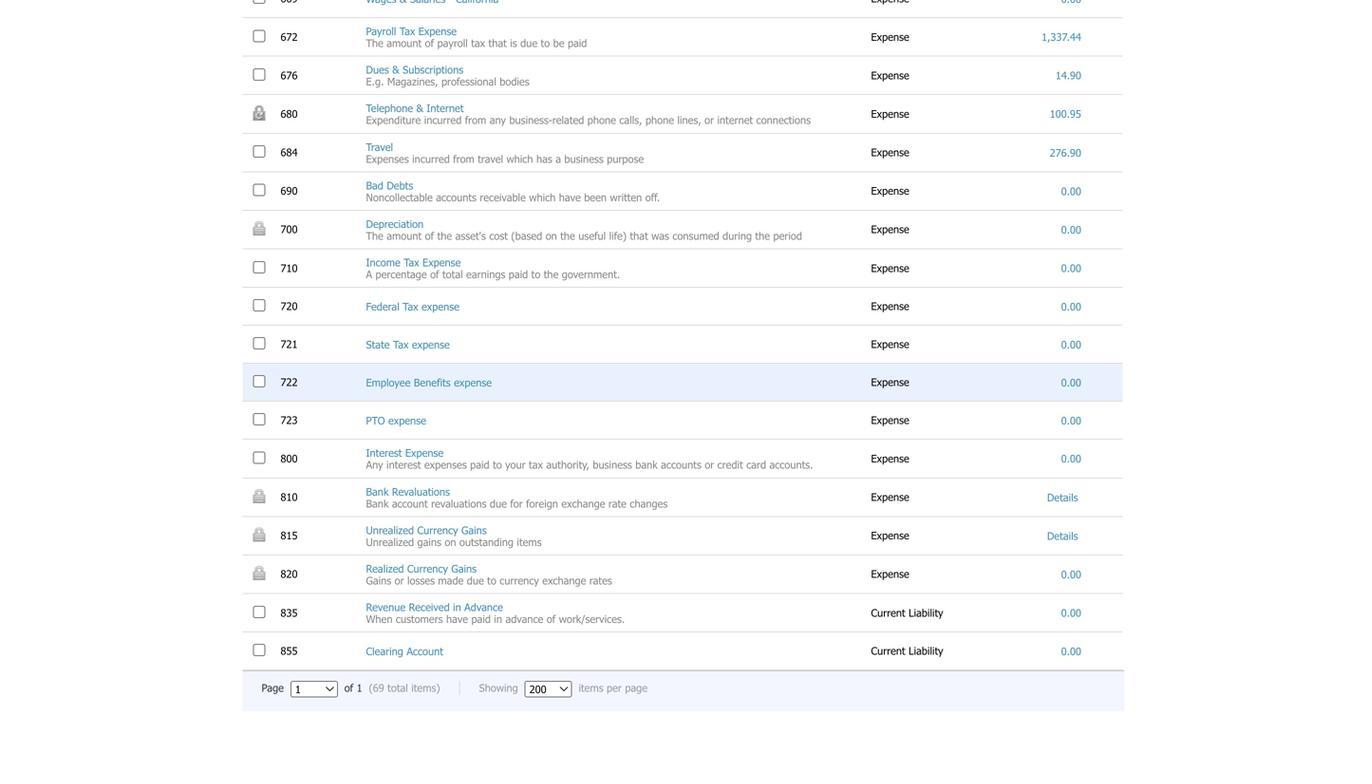 Task type: describe. For each thing, give the bounding box(es) containing it.
calls,
[[620, 114, 643, 127]]

on inside unrealized currency gains unrealized gains on outstanding items
[[445, 536, 456, 548]]

business-
[[510, 114, 553, 127]]

expense for 684
[[871, 146, 913, 159]]

account
[[392, 497, 428, 510]]

telephone
[[366, 102, 413, 115]]

1 horizontal spatial items
[[579, 682, 604, 694]]

subscriptions
[[403, 63, 464, 76]]

internet
[[427, 102, 464, 115]]

expense for 810
[[871, 491, 913, 503]]

0.00 link for 690
[[1062, 185, 1082, 197]]

(69
[[369, 682, 384, 694]]

clearing account
[[366, 645, 444, 658]]

tax for federal
[[403, 300, 418, 313]]

percentage
[[376, 268, 427, 281]]

bad
[[366, 179, 384, 192]]

0.00 for 690
[[1062, 185, 1082, 197]]

incurred inside the telephone & internet expenditure incurred from any business-related phone calls, phone lines, or internet connections
[[424, 114, 462, 127]]

276.90
[[1050, 146, 1082, 159]]

revenue received in advance link
[[366, 601, 503, 614]]

off.
[[646, 191, 660, 204]]

2 bank from the top
[[366, 497, 389, 510]]

676
[[281, 69, 301, 82]]

realized currency gains gains or losses made due to currency exchange rates
[[366, 562, 612, 587]]

the inside depreciation the amount of the asset's cost (based on the useful life) that was consumed during the period
[[366, 229, 384, 242]]

government.
[[562, 268, 620, 281]]

currency for losses
[[407, 562, 448, 575]]

debts
[[387, 179, 413, 192]]

684
[[281, 146, 301, 159]]

accounts.
[[770, 458, 814, 471]]

expenditure
[[366, 114, 421, 127]]

0.00 link for 835
[[1062, 607, 1082, 619]]

been
[[584, 191, 607, 204]]

account
[[407, 645, 444, 658]]

a
[[556, 152, 561, 165]]

revaluations
[[431, 497, 487, 510]]

professional
[[442, 75, 497, 88]]

have for which
[[559, 191, 581, 204]]

business inside "travel expenses incurred from travel which has a business purpose"
[[565, 152, 604, 165]]

expenses
[[366, 152, 409, 165]]

710
[[281, 261, 301, 274]]

current liability for 855
[[871, 645, 947, 657]]

current liability for 835
[[871, 606, 947, 619]]

expense for 700
[[871, 223, 913, 236]]

income tax expense a percentage of total earnings paid to the government.
[[366, 256, 620, 281]]

amount inside payroll tax expense the amount of payroll tax that is due to be paid
[[387, 37, 422, 49]]

0.00 link for 855
[[1062, 645, 1082, 658]]

has
[[537, 152, 553, 165]]

employee benefits expense link
[[366, 376, 492, 389]]

0.00 link for 700
[[1062, 223, 1082, 236]]

asset's
[[456, 229, 486, 242]]

0.00 for 800
[[1062, 452, 1082, 465]]

from inside "travel expenses incurred from travel which has a business purpose"
[[453, 152, 475, 165]]

pto expense link
[[366, 414, 426, 427]]

lines,
[[678, 114, 702, 127]]

of inside revenue received in advance when customers have paid in advance of work/services.
[[547, 613, 556, 625]]

is
[[510, 37, 517, 49]]

bodies
[[500, 75, 530, 88]]

690
[[281, 184, 301, 197]]

paid inside income tax expense a percentage of total earnings paid to the government.
[[509, 268, 528, 281]]

or for internet
[[705, 114, 714, 127]]

0.00 link for 723
[[1062, 414, 1082, 427]]

travel expenses incurred from travel which has a business purpose
[[366, 140, 644, 165]]

outstanding
[[460, 536, 514, 548]]

1,337.44 link
[[1042, 30, 1082, 43]]

earnings
[[466, 268, 506, 281]]

expense for federal tax expense
[[422, 300, 460, 313]]

useful
[[579, 229, 606, 242]]

of inside income tax expense a percentage of total earnings paid to the government.
[[430, 268, 439, 281]]

federal tax expense
[[366, 300, 460, 313]]

exchange inside bank revaluations bank account revaluations due for foreign exchange rate changes
[[562, 497, 605, 510]]

payroll
[[366, 25, 396, 38]]

gains for outstanding
[[462, 524, 487, 536]]

travel link
[[366, 140, 393, 153]]

expense for 672
[[871, 30, 913, 43]]

internet
[[718, 114, 753, 127]]

expense for 815
[[871, 529, 913, 542]]

liability for 835
[[909, 606, 944, 619]]

bad debts link
[[366, 179, 413, 192]]

0 horizontal spatial total
[[388, 682, 408, 694]]

680
[[281, 107, 301, 120]]

expense for 720
[[871, 300, 913, 313]]

card
[[747, 458, 767, 471]]

to inside payroll tax expense the amount of payroll tax that is due to be paid
[[541, 37, 550, 49]]

700
[[281, 223, 301, 236]]

855
[[281, 645, 301, 657]]

you cannot delete/archive system accounts. image
[[253, 528, 265, 542]]

gains up revenue
[[366, 574, 391, 587]]

written
[[610, 191, 642, 204]]

payroll tax expense link
[[366, 25, 457, 38]]

672
[[281, 30, 301, 43]]

liability for 855
[[909, 645, 944, 657]]

employee
[[366, 376, 411, 389]]

per
[[607, 682, 622, 694]]

to inside realized currency gains gains or losses made due to currency exchange rates
[[487, 574, 497, 587]]

276.90 link
[[1050, 146, 1082, 159]]

paid inside interest expense any interest expenses paid to your tax authority, business bank accounts or credit card accounts.
[[470, 458, 490, 471]]

expense for 723
[[871, 414, 913, 427]]

state
[[366, 338, 390, 351]]

820
[[281, 568, 301, 581]]

which for travel
[[507, 152, 533, 165]]

expense for 676
[[871, 69, 913, 82]]

bank revaluations link
[[366, 485, 450, 498]]

0.00 link for 722
[[1062, 376, 1082, 389]]

items)
[[411, 682, 440, 694]]

credit
[[718, 458, 743, 471]]

cost
[[489, 229, 508, 242]]

0.00 for 700
[[1062, 223, 1082, 236]]

or for credit
[[705, 458, 714, 471]]

work/services.
[[559, 613, 625, 625]]

currency for on
[[417, 524, 458, 536]]

expense for employee benefits expense
[[454, 376, 492, 389]]

was
[[652, 229, 670, 242]]

of left 1
[[345, 682, 354, 694]]

0 horizontal spatial in
[[453, 601, 461, 614]]

expense for state tax expense
[[412, 338, 450, 351]]

0.00 for 722
[[1062, 376, 1082, 389]]

gains for made
[[452, 562, 477, 575]]

the left "asset's"
[[437, 229, 452, 242]]

employee benefits expense
[[366, 376, 492, 389]]

you cannot delete/archive system accounts. image for 810
[[253, 489, 265, 503]]

to inside income tax expense a percentage of total earnings paid to the government.
[[532, 268, 541, 281]]

paid inside payroll tax expense the amount of payroll tax that is due to be paid
[[568, 37, 587, 49]]

you cannot delete/archive accounts used by fixed assets. image
[[253, 222, 265, 236]]

items inside unrealized currency gains unrealized gains on outstanding items
[[517, 536, 542, 548]]

expenses
[[424, 458, 467, 471]]

due inside payroll tax expense the amount of payroll tax that is due to be paid
[[521, 37, 538, 49]]

14.90 link
[[1056, 69, 1082, 82]]

clearing account link
[[366, 645, 444, 658]]

815
[[281, 529, 301, 542]]

revaluations
[[392, 485, 450, 498]]

realized
[[366, 562, 404, 575]]

telephone & internet link
[[366, 102, 464, 115]]

period
[[774, 229, 803, 242]]

you cannot delete/archive accounts used by a repeating transaction. image
[[253, 105, 265, 121]]

current for 835
[[871, 606, 906, 619]]

depreciation the amount of the asset's cost (based on the useful life) that was consumed during the period
[[366, 217, 803, 242]]

from inside the telephone & internet expenditure incurred from any business-related phone calls, phone lines, or internet connections
[[465, 114, 487, 127]]

1 bank from the top
[[366, 485, 389, 498]]

a
[[366, 268, 372, 281]]

bad debts noncollectable accounts receivable which have been written off.
[[366, 179, 660, 204]]

0.00 link for 720
[[1062, 300, 1082, 313]]

receivable
[[480, 191, 526, 204]]

the left the period
[[756, 229, 770, 242]]

rates
[[590, 574, 612, 587]]

related
[[553, 114, 584, 127]]



Task type: locate. For each thing, give the bounding box(es) containing it.
tax right payroll
[[471, 37, 485, 49]]

from left travel
[[453, 152, 475, 165]]

incurred inside "travel expenses incurred from travel which has a business purpose"
[[412, 152, 450, 165]]

2 details link from the top
[[1048, 529, 1082, 542]]

0 vertical spatial amount
[[387, 37, 422, 49]]

bank
[[636, 458, 658, 471]]

for
[[510, 497, 523, 510]]

details for bank account revaluations due for foreign exchange rate changes
[[1048, 491, 1082, 504]]

paid left advance
[[472, 613, 491, 625]]

2 the from the top
[[366, 229, 384, 242]]

1 horizontal spatial total
[[443, 268, 463, 281]]

due right made
[[467, 574, 484, 587]]

total left earnings
[[443, 268, 463, 281]]

or right lines,
[[705, 114, 714, 127]]

amount up dues & subscriptions link on the top left of the page
[[387, 37, 422, 49]]

1 details link from the top
[[1048, 491, 1082, 504]]

that left is
[[489, 37, 507, 49]]

expense right pto
[[388, 414, 426, 427]]

835
[[281, 606, 301, 619]]

have right customers
[[446, 613, 468, 625]]

of right percentage
[[430, 268, 439, 281]]

business
[[565, 152, 604, 165], [593, 458, 632, 471]]

11 0.00 link from the top
[[1062, 645, 1082, 658]]

2 details from the top
[[1048, 529, 1082, 542]]

due left the for
[[490, 497, 507, 510]]

& inside dues & subscriptions e.g. magazines, professional bodies
[[392, 63, 400, 76]]

0.00 for 835
[[1062, 607, 1082, 619]]

0 horizontal spatial that
[[489, 37, 507, 49]]

tax for payroll
[[400, 25, 415, 38]]

that inside payroll tax expense the amount of payroll tax that is due to be paid
[[489, 37, 507, 49]]

made
[[438, 574, 464, 587]]

tax right state at left
[[393, 338, 409, 351]]

1 vertical spatial which
[[529, 191, 556, 204]]

you cannot delete/archive system accounts. image for 820
[[253, 566, 265, 581]]

1 horizontal spatial that
[[630, 229, 648, 242]]

of inside depreciation the amount of the asset's cost (based on the useful life) that was consumed during the period
[[425, 229, 434, 242]]

expense inside interest expense any interest expenses paid to your tax authority, business bank accounts or credit card accounts.
[[405, 447, 444, 459]]

current liability
[[871, 606, 947, 619], [871, 645, 947, 657]]

state tax expense link
[[366, 338, 450, 351]]

paid inside revenue received in advance when customers have paid in advance of work/services.
[[472, 613, 491, 625]]

& left internet
[[416, 102, 423, 115]]

or left the credit
[[705, 458, 714, 471]]

exchange inside realized currency gains gains or losses made due to currency exchange rates
[[543, 574, 586, 587]]

9 0.00 link from the top
[[1062, 568, 1082, 581]]

details for unrealized gains on outstanding items
[[1048, 529, 1082, 542]]

the inside payroll tax expense the amount of payroll tax that is due to be paid
[[366, 37, 384, 49]]

1 vertical spatial amount
[[387, 229, 422, 242]]

0 vertical spatial or
[[705, 114, 714, 127]]

to down "(based"
[[532, 268, 541, 281]]

1 vertical spatial items
[[579, 682, 604, 694]]

details link for bank account revaluations due for foreign exchange rate changes
[[1048, 491, 1082, 504]]

due
[[521, 37, 538, 49], [490, 497, 507, 510], [467, 574, 484, 587]]

0.00 for 721
[[1062, 338, 1082, 351]]

0.00 for 723
[[1062, 414, 1082, 427]]

the
[[437, 229, 452, 242], [561, 229, 575, 242], [756, 229, 770, 242], [544, 268, 559, 281]]

current for 855
[[871, 645, 906, 657]]

or inside the telephone & internet expenditure incurred from any business-related phone calls, phone lines, or internet connections
[[705, 114, 714, 127]]

gains inside unrealized currency gains unrealized gains on outstanding items
[[462, 524, 487, 536]]

1 vertical spatial tax
[[529, 458, 543, 471]]

7 0.00 link from the top
[[1062, 414, 1082, 427]]

expense inside income tax expense a percentage of total earnings paid to the government.
[[423, 256, 461, 269]]

unrealized
[[366, 524, 414, 536], [366, 536, 414, 548]]

expense inside payroll tax expense the amount of payroll tax that is due to be paid
[[419, 25, 457, 38]]

0 horizontal spatial tax
[[471, 37, 485, 49]]

accounts inside interest expense any interest expenses paid to your tax authority, business bank accounts or credit card accounts.
[[661, 458, 702, 471]]

3 0.00 link from the top
[[1062, 262, 1082, 275]]

2 unrealized from the top
[[366, 536, 414, 548]]

the
[[366, 37, 384, 49], [366, 229, 384, 242]]

1 unrealized from the top
[[366, 524, 414, 536]]

1,337.44
[[1042, 30, 1082, 43]]

800
[[281, 452, 301, 465]]

1
[[357, 682, 362, 694]]

1 vertical spatial business
[[593, 458, 632, 471]]

which inside "travel expenses incurred from travel which has a business purpose"
[[507, 152, 533, 165]]

on inside depreciation the amount of the asset's cost (based on the useful life) that was consumed during the period
[[546, 229, 557, 242]]

2 vertical spatial due
[[467, 574, 484, 587]]

accounts up "asset's"
[[436, 191, 477, 204]]

2 0.00 link from the top
[[1062, 223, 1082, 236]]

business left bank
[[593, 458, 632, 471]]

0 vertical spatial from
[[465, 114, 487, 127]]

the left government.
[[544, 268, 559, 281]]

items up currency
[[517, 536, 542, 548]]

incurred
[[424, 114, 462, 127], [412, 152, 450, 165]]

tax right payroll
[[400, 25, 415, 38]]

6 0.00 from the top
[[1062, 376, 1082, 389]]

losses
[[407, 574, 435, 587]]

expense up state tax expense
[[422, 300, 460, 313]]

accounts
[[436, 191, 477, 204], [661, 458, 702, 471]]

11 0.00 from the top
[[1062, 645, 1082, 658]]

phone
[[588, 114, 616, 127], [646, 114, 674, 127]]

0 vertical spatial accounts
[[436, 191, 477, 204]]

your
[[505, 458, 526, 471]]

accounts right bank
[[661, 458, 702, 471]]

0 vertical spatial liability
[[909, 606, 944, 619]]

that inside depreciation the amount of the asset's cost (based on the useful life) that was consumed during the period
[[630, 229, 648, 242]]

currency inside realized currency gains gains or losses made due to currency exchange rates
[[407, 562, 448, 575]]

0 horizontal spatial have
[[446, 613, 468, 625]]

you cannot delete/archive system accounts. image left the 820
[[253, 566, 265, 581]]

have left been
[[559, 191, 581, 204]]

which inside bad debts noncollectable accounts receivable which have been written off.
[[529, 191, 556, 204]]

the inside income tax expense a percentage of total earnings paid to the government.
[[544, 268, 559, 281]]

7 0.00 from the top
[[1062, 414, 1082, 427]]

authority,
[[546, 458, 590, 471]]

tax for income
[[404, 256, 419, 269]]

from left any
[[465, 114, 487, 127]]

due right is
[[521, 37, 538, 49]]

5 0.00 link from the top
[[1062, 338, 1082, 351]]

0 vertical spatial due
[[521, 37, 538, 49]]

life)
[[609, 229, 627, 242]]

customers
[[396, 613, 443, 625]]

travel
[[366, 140, 393, 153]]

magazines,
[[387, 75, 438, 88]]

of up "income tax expense" link
[[425, 229, 434, 242]]

1 vertical spatial &
[[416, 102, 423, 115]]

expense for 721
[[871, 338, 913, 351]]

paid right be
[[568, 37, 587, 49]]

expense for 722
[[871, 376, 913, 389]]

10 0.00 link from the top
[[1062, 607, 1082, 619]]

liability
[[909, 606, 944, 619], [909, 645, 944, 657]]

& for incurred
[[416, 102, 423, 115]]

1 vertical spatial current
[[871, 645, 906, 657]]

have
[[559, 191, 581, 204], [446, 613, 468, 625]]

0 vertical spatial the
[[366, 37, 384, 49]]

federal
[[366, 300, 400, 313]]

currency down gains
[[407, 562, 448, 575]]

paid right earnings
[[509, 268, 528, 281]]

& right "dues"
[[392, 63, 400, 76]]

723
[[281, 414, 301, 427]]

1 horizontal spatial phone
[[646, 114, 674, 127]]

1 vertical spatial accounts
[[661, 458, 702, 471]]

consumed
[[673, 229, 720, 242]]

accounts inside bad debts noncollectable accounts receivable which have been written off.
[[436, 191, 477, 204]]

showing
[[479, 682, 525, 694]]

of left payroll
[[425, 37, 434, 49]]

purpose
[[607, 152, 644, 165]]

3 0.00 from the top
[[1062, 262, 1082, 275]]

currency
[[500, 574, 539, 587]]

1 0.00 link from the top
[[1062, 185, 1082, 197]]

4 0.00 from the top
[[1062, 300, 1082, 313]]

tax right your
[[529, 458, 543, 471]]

0 vertical spatial items
[[517, 536, 542, 548]]

0 vertical spatial have
[[559, 191, 581, 204]]

you cannot delete/archive system accounts. image
[[253, 489, 265, 503], [253, 566, 265, 581]]

0.00 link for 800
[[1062, 452, 1082, 465]]

1 vertical spatial details
[[1048, 529, 1082, 542]]

total inside income tax expense a percentage of total earnings paid to the government.
[[443, 268, 463, 281]]

& for magazines,
[[392, 63, 400, 76]]

8 0.00 link from the top
[[1062, 452, 1082, 465]]

1 vertical spatial exchange
[[543, 574, 586, 587]]

1 vertical spatial details link
[[1048, 529, 1082, 542]]

2 phone from the left
[[646, 114, 674, 127]]

2 0.00 from the top
[[1062, 223, 1082, 236]]

1 vertical spatial total
[[388, 682, 408, 694]]

& inside the telephone & internet expenditure incurred from any business-related phone calls, phone lines, or internet connections
[[416, 102, 423, 115]]

dues & subscriptions e.g. magazines, professional bodies
[[366, 63, 530, 88]]

business inside interest expense any interest expenses paid to your tax authority, business bank accounts or credit card accounts.
[[593, 458, 632, 471]]

1 horizontal spatial accounts
[[661, 458, 702, 471]]

expense for 690
[[871, 184, 913, 197]]

payroll
[[437, 37, 468, 49]]

have for customers
[[446, 613, 468, 625]]

1 vertical spatial that
[[630, 229, 648, 242]]

any
[[366, 458, 383, 471]]

advance
[[465, 601, 503, 614]]

due inside bank revaluations bank account revaluations due for foreign exchange rate changes
[[490, 497, 507, 510]]

1 vertical spatial current liability
[[871, 645, 947, 657]]

0 vertical spatial details
[[1048, 491, 1082, 504]]

expense for 680
[[871, 107, 913, 120]]

0 vertical spatial &
[[392, 63, 400, 76]]

10 0.00 from the top
[[1062, 607, 1082, 619]]

expense for 710
[[871, 261, 913, 274]]

1 amount from the top
[[387, 37, 422, 49]]

telephone & internet expenditure incurred from any business-related phone calls, phone lines, or internet connections
[[366, 102, 811, 127]]

incurred up the debts
[[412, 152, 450, 165]]

tax inside payroll tax expense the amount of payroll tax that is due to be paid
[[400, 25, 415, 38]]

of inside payroll tax expense the amount of payroll tax that is due to be paid
[[425, 37, 434, 49]]

0.00 link for 710
[[1062, 262, 1082, 275]]

2 you cannot delete/archive system accounts. image from the top
[[253, 566, 265, 581]]

payroll tax expense the amount of payroll tax that is due to be paid
[[366, 25, 587, 49]]

0 horizontal spatial accounts
[[436, 191, 477, 204]]

on right "(based"
[[546, 229, 557, 242]]

amount up "income tax expense" link
[[387, 229, 422, 242]]

1 horizontal spatial in
[[494, 613, 502, 625]]

0 vertical spatial you cannot delete/archive system accounts. image
[[253, 489, 265, 503]]

paid right expenses
[[470, 458, 490, 471]]

0 vertical spatial currency
[[417, 524, 458, 536]]

1 vertical spatial incurred
[[412, 152, 450, 165]]

2 current liability from the top
[[871, 645, 947, 657]]

1 details from the top
[[1048, 491, 1082, 504]]

to inside interest expense any interest expenses paid to your tax authority, business bank accounts or credit card accounts.
[[493, 458, 502, 471]]

tax right federal
[[403, 300, 418, 313]]

that right life)
[[630, 229, 648, 242]]

tax
[[471, 37, 485, 49], [529, 458, 543, 471]]

connections
[[757, 114, 811, 127]]

e.g.
[[366, 75, 384, 88]]

dues & subscriptions link
[[366, 63, 464, 76]]

income tax expense link
[[366, 256, 461, 269]]

or inside realized currency gains gains or losses made due to currency exchange rates
[[395, 574, 404, 587]]

gains down unrealized currency gains unrealized gains on outstanding items
[[452, 562, 477, 575]]

1 vertical spatial due
[[490, 497, 507, 510]]

0 vertical spatial exchange
[[562, 497, 605, 510]]

details link
[[1048, 491, 1082, 504], [1048, 529, 1082, 542]]

bank left account
[[366, 497, 389, 510]]

to left your
[[493, 458, 502, 471]]

0 horizontal spatial phone
[[588, 114, 616, 127]]

100.95 link
[[1050, 108, 1082, 120]]

gains down revaluations
[[462, 524, 487, 536]]

0 horizontal spatial items
[[517, 536, 542, 548]]

expense for 800
[[871, 452, 913, 465]]

0.00 for 720
[[1062, 300, 1082, 313]]

722
[[281, 376, 301, 389]]

be
[[553, 37, 565, 49]]

the left the useful at the left top
[[561, 229, 575, 242]]

unrealized currency gains link
[[366, 524, 487, 536]]

paid
[[568, 37, 587, 49], [509, 268, 528, 281], [470, 458, 490, 471], [472, 613, 491, 625]]

expense up benefits
[[412, 338, 450, 351]]

6 0.00 link from the top
[[1062, 376, 1082, 389]]

1 vertical spatial liability
[[909, 645, 944, 657]]

travel
[[478, 152, 503, 165]]

items left per
[[579, 682, 604, 694]]

expense for 820
[[871, 568, 913, 581]]

810
[[281, 491, 301, 503]]

have inside bad debts noncollectable accounts receivable which have been written off.
[[559, 191, 581, 204]]

0.00 for 710
[[1062, 262, 1082, 275]]

expense right benefits
[[454, 376, 492, 389]]

0.00 for 855
[[1062, 645, 1082, 658]]

1 phone from the left
[[588, 114, 616, 127]]

to left be
[[541, 37, 550, 49]]

2 amount from the top
[[387, 229, 422, 242]]

gains
[[462, 524, 487, 536], [452, 562, 477, 575], [366, 574, 391, 587]]

1 vertical spatial you cannot delete/archive system accounts. image
[[253, 566, 265, 581]]

depreciation link
[[366, 217, 424, 230]]

which down has
[[529, 191, 556, 204]]

0 vertical spatial that
[[489, 37, 507, 49]]

total right (69
[[388, 682, 408, 694]]

currency
[[417, 524, 458, 536], [407, 562, 448, 575]]

amount inside depreciation the amount of the asset's cost (based on the useful life) that was consumed during the period
[[387, 229, 422, 242]]

tax inside income tax expense a percentage of total earnings paid to the government.
[[404, 256, 419, 269]]

you cannot delete/archive system accounts. image left 810
[[253, 489, 265, 503]]

0.00 link for 820
[[1062, 568, 1082, 581]]

details link for unrealized gains on outstanding items
[[1048, 529, 1082, 542]]

0 horizontal spatial on
[[445, 536, 456, 548]]

benefits
[[414, 376, 451, 389]]

depreciation
[[366, 217, 424, 230]]

current
[[871, 606, 906, 619], [871, 645, 906, 657]]

which left has
[[507, 152, 533, 165]]

2 current from the top
[[871, 645, 906, 657]]

tax for state
[[393, 338, 409, 351]]

of 1 (69 total items)
[[338, 682, 440, 694]]

0 vertical spatial current liability
[[871, 606, 947, 619]]

1 horizontal spatial &
[[416, 102, 423, 115]]

phone right calls,
[[646, 114, 674, 127]]

1 horizontal spatial on
[[546, 229, 557, 242]]

0 horizontal spatial due
[[467, 574, 484, 587]]

2 horizontal spatial due
[[521, 37, 538, 49]]

phone left calls,
[[588, 114, 616, 127]]

1 horizontal spatial due
[[490, 497, 507, 510]]

1 vertical spatial from
[[453, 152, 475, 165]]

business right a
[[565, 152, 604, 165]]

None checkbox
[[253, 0, 265, 4], [253, 68, 265, 81], [253, 184, 265, 196], [253, 261, 265, 273], [253, 299, 265, 312], [253, 337, 265, 350], [253, 413, 265, 426], [253, 452, 265, 464], [253, 606, 265, 618], [253, 644, 265, 656], [253, 0, 265, 4], [253, 68, 265, 81], [253, 184, 265, 196], [253, 261, 265, 273], [253, 299, 265, 312], [253, 337, 265, 350], [253, 413, 265, 426], [253, 452, 265, 464], [253, 606, 265, 618], [253, 644, 265, 656]]

1 vertical spatial or
[[705, 458, 714, 471]]

None checkbox
[[253, 30, 265, 42], [253, 145, 265, 158], [253, 375, 265, 388], [253, 30, 265, 42], [253, 145, 265, 158], [253, 375, 265, 388]]

1 liability from the top
[[909, 606, 944, 619]]

currency inside unrealized currency gains unrealized gains on outstanding items
[[417, 524, 458, 536]]

tax
[[400, 25, 415, 38], [404, 256, 419, 269], [403, 300, 418, 313], [393, 338, 409, 351]]

that
[[489, 37, 507, 49], [630, 229, 648, 242]]

unrealized currency gains unrealized gains on outstanding items
[[366, 524, 542, 548]]

on right gains
[[445, 536, 456, 548]]

1 current liability from the top
[[871, 606, 947, 619]]

0 vertical spatial current
[[871, 606, 906, 619]]

incurred down dues & subscriptions e.g. magazines, professional bodies
[[424, 114, 462, 127]]

currency down revaluations
[[417, 524, 458, 536]]

expense
[[422, 300, 460, 313], [412, 338, 450, 351], [454, 376, 492, 389], [388, 414, 426, 427]]

0 vertical spatial total
[[443, 268, 463, 281]]

2 vertical spatial or
[[395, 574, 404, 587]]

advance
[[506, 613, 544, 625]]

or inside interest expense any interest expenses paid to your tax authority, business bank accounts or credit card accounts.
[[705, 458, 714, 471]]

any
[[490, 114, 506, 127]]

0 vertical spatial details link
[[1048, 491, 1082, 504]]

of right advance
[[547, 613, 556, 625]]

or left "losses" at the left bottom of the page
[[395, 574, 404, 587]]

which for receivable
[[529, 191, 556, 204]]

tax inside payroll tax expense the amount of payroll tax that is due to be paid
[[471, 37, 485, 49]]

exchange left rate
[[562, 497, 605, 510]]

tax right income
[[404, 256, 419, 269]]

rate
[[609, 497, 627, 510]]

0 vertical spatial business
[[565, 152, 604, 165]]

1 current from the top
[[871, 606, 906, 619]]

1 horizontal spatial tax
[[529, 458, 543, 471]]

the up income
[[366, 229, 384, 242]]

federal tax expense link
[[366, 300, 460, 313]]

1 0.00 from the top
[[1062, 185, 1082, 197]]

unrealized up realized
[[366, 536, 414, 548]]

0 vertical spatial tax
[[471, 37, 485, 49]]

1 vertical spatial currency
[[407, 562, 448, 575]]

0.00 for 820
[[1062, 568, 1082, 581]]

720
[[281, 300, 301, 313]]

exchange left rates
[[543, 574, 586, 587]]

1 vertical spatial have
[[446, 613, 468, 625]]

the up "dues"
[[366, 37, 384, 49]]

unrealized down account
[[366, 524, 414, 536]]

pto expense
[[366, 414, 426, 427]]

0.00 link for 721
[[1062, 338, 1082, 351]]

8 0.00 from the top
[[1062, 452, 1082, 465]]

0 horizontal spatial &
[[392, 63, 400, 76]]

tax inside interest expense any interest expenses paid to your tax authority, business bank accounts or credit card accounts.
[[529, 458, 543, 471]]

0 vertical spatial which
[[507, 152, 533, 165]]

(based
[[511, 229, 543, 242]]

1 the from the top
[[366, 37, 384, 49]]

0 vertical spatial incurred
[[424, 114, 462, 127]]

gains
[[417, 536, 442, 548]]

1 vertical spatial the
[[366, 229, 384, 242]]

received
[[409, 601, 450, 614]]

1 you cannot delete/archive system accounts. image from the top
[[253, 489, 265, 503]]

items per page
[[572, 682, 648, 694]]

9 0.00 from the top
[[1062, 568, 1082, 581]]

1 horizontal spatial have
[[559, 191, 581, 204]]

during
[[723, 229, 752, 242]]

to left currency
[[487, 574, 497, 587]]

0 vertical spatial on
[[546, 229, 557, 242]]

have inside revenue received in advance when customers have paid in advance of work/services.
[[446, 613, 468, 625]]

bank down any
[[366, 485, 389, 498]]

1 vertical spatial on
[[445, 536, 456, 548]]

4 0.00 link from the top
[[1062, 300, 1082, 313]]

5 0.00 from the top
[[1062, 338, 1082, 351]]

due inside realized currency gains gains or losses made due to currency exchange rates
[[467, 574, 484, 587]]

2 liability from the top
[[909, 645, 944, 657]]



Task type: vqa. For each thing, say whether or not it's contained in the screenshot.


